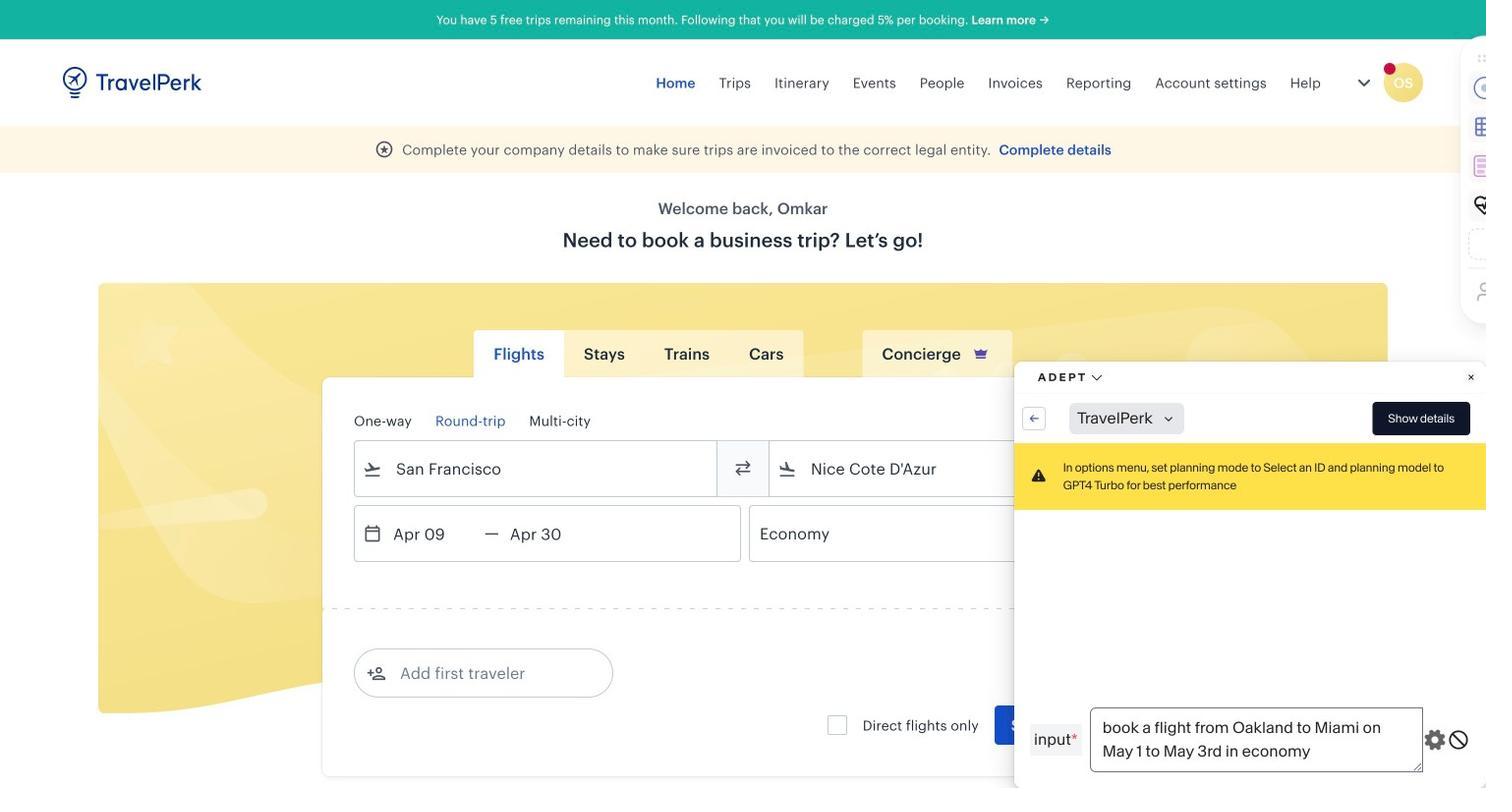 Task type: locate. For each thing, give the bounding box(es) containing it.
From search field
[[383, 453, 691, 485]]

Add first traveler search field
[[387, 658, 591, 689]]

Return text field
[[499, 506, 602, 562]]



Task type: describe. For each thing, give the bounding box(es) containing it.
Depart text field
[[383, 506, 485, 562]]

To search field
[[798, 453, 1106, 485]]



